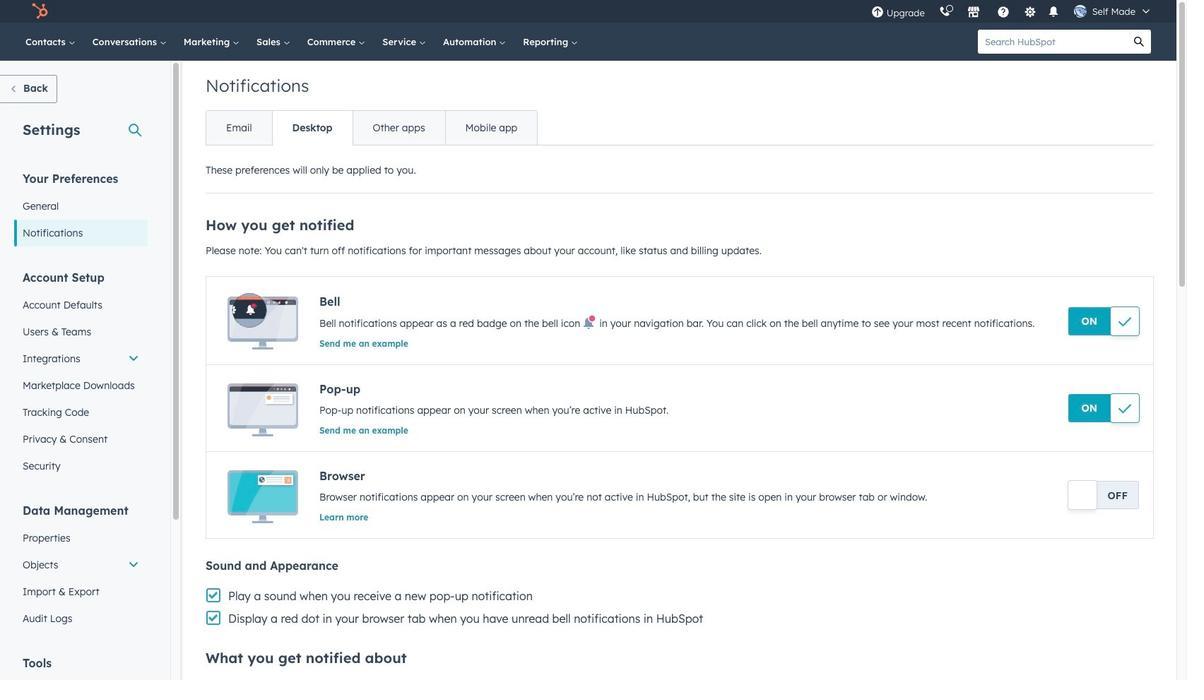 Task type: vqa. For each thing, say whether or not it's contained in the screenshot.
data management element
yes



Task type: describe. For each thing, give the bounding box(es) containing it.
ruby anderson image
[[1075, 5, 1087, 18]]

Search HubSpot search field
[[979, 30, 1128, 54]]

data management element
[[14, 503, 148, 633]]

your preferences element
[[14, 171, 148, 247]]



Task type: locate. For each thing, give the bounding box(es) containing it.
marketplaces image
[[968, 6, 981, 19]]

menu
[[865, 0, 1160, 23]]

navigation
[[206, 110, 538, 146]]

account setup element
[[14, 270, 148, 480]]



